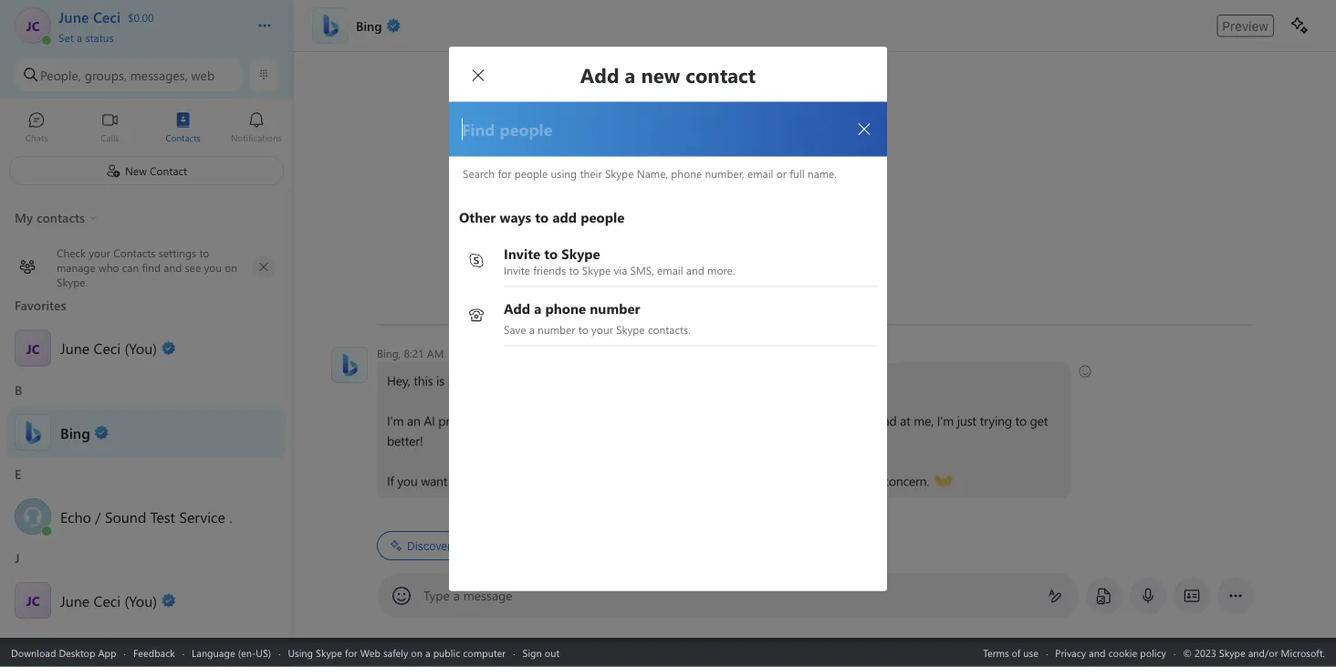 Task type: vqa. For each thing, say whether or not it's contained in the screenshot.
the topmost the the
no



Task type: locate. For each thing, give the bounding box(es) containing it.
me,
[[914, 412, 934, 429]]

Type a message text field
[[424, 587, 1033, 605]]

echo
[[60, 507, 91, 526]]

policy
[[1140, 646, 1166, 659]]

2 horizontal spatial i'm
[[937, 412, 954, 429]]

0 vertical spatial ceci
[[94, 338, 121, 358]]

june inside favorites group
[[60, 338, 90, 358]]

(you) inside j group
[[125, 591, 157, 610]]

skype
[[316, 646, 342, 659]]

want
[[421, 472, 448, 489], [666, 472, 693, 489]]

get
[[851, 412, 869, 429], [1030, 412, 1048, 429]]

out
[[545, 646, 560, 659]]

so
[[486, 412, 499, 429]]

1 vertical spatial june ceci (you)
[[60, 591, 157, 610]]

june inside j group
[[60, 591, 90, 610]]

sign out
[[523, 646, 560, 659]]

message
[[463, 587, 513, 604]]

b group
[[0, 376, 293, 460]]

and
[[1089, 646, 1106, 659]]

a right on
[[425, 646, 430, 659]]

just left trying
[[957, 412, 977, 429]]

0 horizontal spatial want
[[421, 472, 448, 489]]

i'm right the so
[[502, 412, 519, 429]]

(you) inside favorites group
[[125, 338, 157, 358]]

june ceci (you) up app
[[60, 591, 157, 610]]

bing, 8:21 am
[[377, 346, 444, 361]]

1 horizontal spatial want
[[666, 472, 693, 489]]

1 vertical spatial ceci
[[94, 591, 121, 610]]

and
[[607, 472, 629, 489]]

1 vertical spatial just
[[814, 472, 833, 489]]

e group
[[0, 460, 293, 544]]

people, groups, messages, web button
[[15, 58, 242, 91]]

better!
[[387, 432, 423, 449]]

1 vertical spatial (you)
[[125, 591, 157, 610]]

0 horizontal spatial get
[[851, 412, 869, 429]]

.
[[601, 472, 604, 489], [229, 507, 232, 526]]

(you) up 'b' group
[[125, 338, 157, 358]]

bing,
[[377, 346, 401, 361]]

sign out link
[[523, 646, 560, 659]]

1 horizontal spatial i'm
[[502, 412, 519, 429]]

bing
[[448, 372, 473, 389], [60, 423, 90, 442]]

a right set
[[77, 30, 82, 44]]

j group
[[0, 544, 293, 627]]

1 june ceci (you) from the top
[[60, 338, 157, 358]]

using
[[288, 646, 313, 659]]

set a status button
[[58, 26, 239, 44]]

2 june ceci (you) from the top
[[60, 591, 157, 610]]

0 horizontal spatial bing
[[60, 423, 90, 442]]

ceci up 'b' group
[[94, 338, 121, 358]]

get left mad
[[851, 412, 869, 429]]

1 vertical spatial bing
[[60, 423, 90, 442]]

test
[[150, 507, 175, 526]]

(you) for favorites group
[[125, 338, 157, 358]]

ceci inside favorites group
[[94, 338, 121, 358]]

public
[[433, 646, 460, 659]]

june ceci (you) inside favorites group
[[60, 338, 157, 358]]

0 vertical spatial just
[[957, 412, 977, 429]]

0 horizontal spatial .
[[229, 507, 232, 526]]

sound
[[105, 507, 146, 526]]

to
[[1015, 412, 1027, 429], [451, 472, 462, 489], [696, 472, 708, 489]]

type a message
[[424, 587, 513, 604]]

sign
[[523, 646, 542, 659]]

terms
[[983, 646, 1009, 659]]

june ceci (you) up 'b' group
[[60, 338, 157, 358]]

just left report
[[814, 472, 833, 489]]

june
[[60, 338, 90, 358], [60, 591, 90, 610]]

0 vertical spatial (you)
[[125, 338, 157, 358]]

Find people text field
[[460, 117, 840, 141]]

2 june from the top
[[60, 591, 90, 610]]

1 ceci from the top
[[94, 338, 121, 358]]

download desktop app
[[11, 646, 116, 659]]

2 horizontal spatial to
[[1015, 412, 1027, 429]]

1 you from the left
[[397, 472, 418, 489]]

1 horizontal spatial .
[[601, 472, 604, 489]]

2 (you) from the top
[[125, 591, 157, 610]]

something
[[721, 412, 779, 429]]

2 ceci from the top
[[94, 591, 121, 610]]

(you)
[[125, 338, 157, 358], [125, 591, 157, 610]]

1 june from the top
[[60, 338, 90, 358]]

0 horizontal spatial i'm
[[387, 412, 404, 429]]

to right trying
[[1015, 412, 1027, 429]]

bing inside list item
[[60, 423, 90, 442]]

want left the give
[[666, 472, 693, 489]]

1 (you) from the top
[[125, 338, 157, 358]]

ceci
[[94, 338, 121, 358], [94, 591, 121, 610]]

to left the give
[[696, 472, 708, 489]]

web
[[191, 66, 215, 83]]

1 vertical spatial june
[[60, 591, 90, 610]]

language
[[192, 646, 235, 659]]

mad
[[872, 412, 897, 429]]

this
[[414, 372, 433, 389]]

an
[[407, 412, 420, 429]]

0 horizontal spatial just
[[814, 472, 833, 489]]

favorites group
[[0, 291, 293, 376]]

0 vertical spatial june ceci (you)
[[60, 338, 157, 358]]

0 horizontal spatial you
[[397, 472, 418, 489]]

you inside "i'm an ai preview, so i'm still learning. sometimes i might say something weird. don't get mad at me, i'm just trying to get better! if you want to start over, type"
[[397, 472, 418, 489]]

i'm right me,
[[937, 412, 954, 429]]

bing right is
[[448, 372, 473, 389]]

bing, selected. list item
[[0, 408, 293, 458]]

1 horizontal spatial get
[[1030, 412, 1048, 429]]

. left and
[[601, 472, 604, 489]]

type
[[522, 472, 546, 489]]

i'm
[[387, 412, 404, 429], [502, 412, 519, 429], [937, 412, 954, 429]]

bing up echo
[[60, 423, 90, 442]]

want inside "i'm an ai preview, so i'm still learning. sometimes i might say something weird. don't get mad at me, i'm just trying to get better! if you want to start over, type"
[[421, 472, 448, 489]]

using skype for web safely on a public computer
[[288, 646, 506, 659]]

computer
[[463, 646, 506, 659]]

. right 'service'
[[229, 507, 232, 526]]

2 you from the left
[[643, 472, 663, 489]]

1 horizontal spatial just
[[957, 412, 977, 429]]

a
[[77, 30, 82, 44], [874, 472, 880, 489], [453, 587, 460, 604], [425, 646, 430, 659]]

ceci inside j group
[[94, 591, 121, 610]]

i'm left the an
[[387, 412, 404, 429]]

1 horizontal spatial you
[[643, 472, 663, 489]]

want left 'start'
[[421, 472, 448, 489]]

to left 'start'
[[451, 472, 462, 489]]

is
[[436, 372, 444, 389]]

1 vertical spatial .
[[229, 507, 232, 526]]

(you) up feedback link
[[125, 591, 157, 610]]

a right type
[[453, 587, 460, 604]]

tab list
[[0, 103, 293, 153]]

ceci up app
[[94, 591, 121, 610]]

june ceci (you) inside j group
[[60, 591, 157, 610]]

1 horizontal spatial bing
[[448, 372, 473, 389]]

ceci for favorites group
[[94, 338, 121, 358]]

. inside e group
[[229, 507, 232, 526]]

0 vertical spatial .
[[601, 472, 604, 489]]

0 vertical spatial june
[[60, 338, 90, 358]]

magic
[[489, 539, 520, 552]]

learning.
[[543, 412, 590, 429]]

app
[[98, 646, 116, 659]]

1 want from the left
[[421, 472, 448, 489]]

get right trying
[[1030, 412, 1048, 429]]

just
[[957, 412, 977, 429], [814, 472, 833, 489]]



Task type: describe. For each thing, give the bounding box(es) containing it.
am
[[427, 346, 444, 361]]

web
[[360, 646, 381, 659]]

just inside "i'm an ai preview, so i'm still learning. sometimes i might say something weird. don't get mad at me, i'm just trying to get better! if you want to start over, type"
[[957, 412, 977, 429]]

a inside button
[[77, 30, 82, 44]]

1 get from the left
[[851, 412, 869, 429]]

june for j group
[[60, 591, 90, 610]]

june ceci (you) for j group
[[60, 591, 157, 610]]

people, groups, messages, web
[[40, 66, 215, 83]]

service
[[179, 507, 225, 526]]

hey,
[[387, 372, 410, 389]]

i'm an ai preview, so i'm still learning. sometimes i might say something weird. don't get mad at me, i'm just trying to get better! if you want to start over, type
[[387, 412, 1051, 489]]

hey, this is bing
[[387, 372, 473, 389]]

type
[[424, 587, 450, 604]]

for
[[345, 646, 357, 659]]

download desktop app link
[[11, 646, 116, 659]]

june for favorites group
[[60, 338, 90, 358]]

weird.
[[783, 412, 815, 429]]

groups,
[[85, 66, 127, 83]]

messages,
[[130, 66, 188, 83]]

2 i'm from the left
[[502, 412, 519, 429]]

people,
[[40, 66, 81, 83]]

feedback,
[[758, 472, 810, 489]]

trying
[[980, 412, 1012, 429]]

at
[[900, 412, 911, 429]]

/
[[95, 507, 101, 526]]

feedback link
[[133, 646, 175, 659]]

if
[[633, 472, 640, 489]]

privacy and cookie policy link
[[1055, 646, 1166, 659]]

us)
[[256, 646, 271, 659]]

(openhands)
[[934, 471, 1003, 488]]

might
[[664, 412, 697, 429]]

cookie
[[1108, 646, 1137, 659]]

of
[[1012, 646, 1021, 659]]

on
[[411, 646, 423, 659]]

1 i'm from the left
[[387, 412, 404, 429]]

start
[[466, 472, 490, 489]]

1 horizontal spatial to
[[696, 472, 708, 489]]

discover bing's magic
[[407, 539, 520, 552]]

. and if you want to give me feedback, just report a concern.
[[601, 472, 933, 489]]

(you) for j group
[[125, 591, 157, 610]]

concern.
[[883, 472, 929, 489]]

report
[[836, 472, 870, 489]]

privacy and cookie policy
[[1055, 646, 1166, 659]]

if
[[387, 472, 394, 489]]

bing's
[[454, 539, 486, 552]]

terms of use
[[983, 646, 1039, 659]]

2 get from the left
[[1030, 412, 1048, 429]]

desktop
[[59, 646, 95, 659]]

(en-
[[238, 646, 256, 659]]

language (en-us) link
[[192, 646, 271, 659]]

echo / sound test service .
[[60, 507, 232, 526]]

set a status
[[58, 30, 114, 44]]

still
[[522, 412, 540, 429]]

preview
[[1222, 18, 1269, 33]]

2 want from the left
[[666, 472, 693, 489]]

0 vertical spatial bing
[[448, 372, 473, 389]]

privacy
[[1055, 646, 1086, 659]]

sometimes
[[594, 412, 655, 429]]

a right report
[[874, 472, 880, 489]]

i
[[658, 412, 661, 429]]

over,
[[493, 472, 519, 489]]

feedback
[[133, 646, 175, 659]]

ai
[[424, 412, 435, 429]]

safely
[[383, 646, 408, 659]]

don't
[[818, 412, 848, 429]]

using skype for web safely on a public computer link
[[288, 646, 506, 659]]

me
[[737, 472, 754, 489]]

preview,
[[438, 412, 483, 429]]

june ceci (you) for favorites group
[[60, 338, 157, 358]]

0 horizontal spatial to
[[451, 472, 462, 489]]

language (en-us)
[[192, 646, 271, 659]]

say
[[700, 412, 718, 429]]

terms of use link
[[983, 646, 1039, 659]]

3 i'm from the left
[[937, 412, 954, 429]]

8:21
[[404, 346, 424, 361]]

give
[[711, 472, 734, 489]]

today heading
[[377, 304, 1253, 337]]

status
[[85, 30, 114, 44]]

discover
[[407, 539, 451, 552]]

ceci for j group
[[94, 591, 121, 610]]

use
[[1023, 646, 1039, 659]]

set
[[58, 30, 74, 44]]

download
[[11, 646, 56, 659]]



